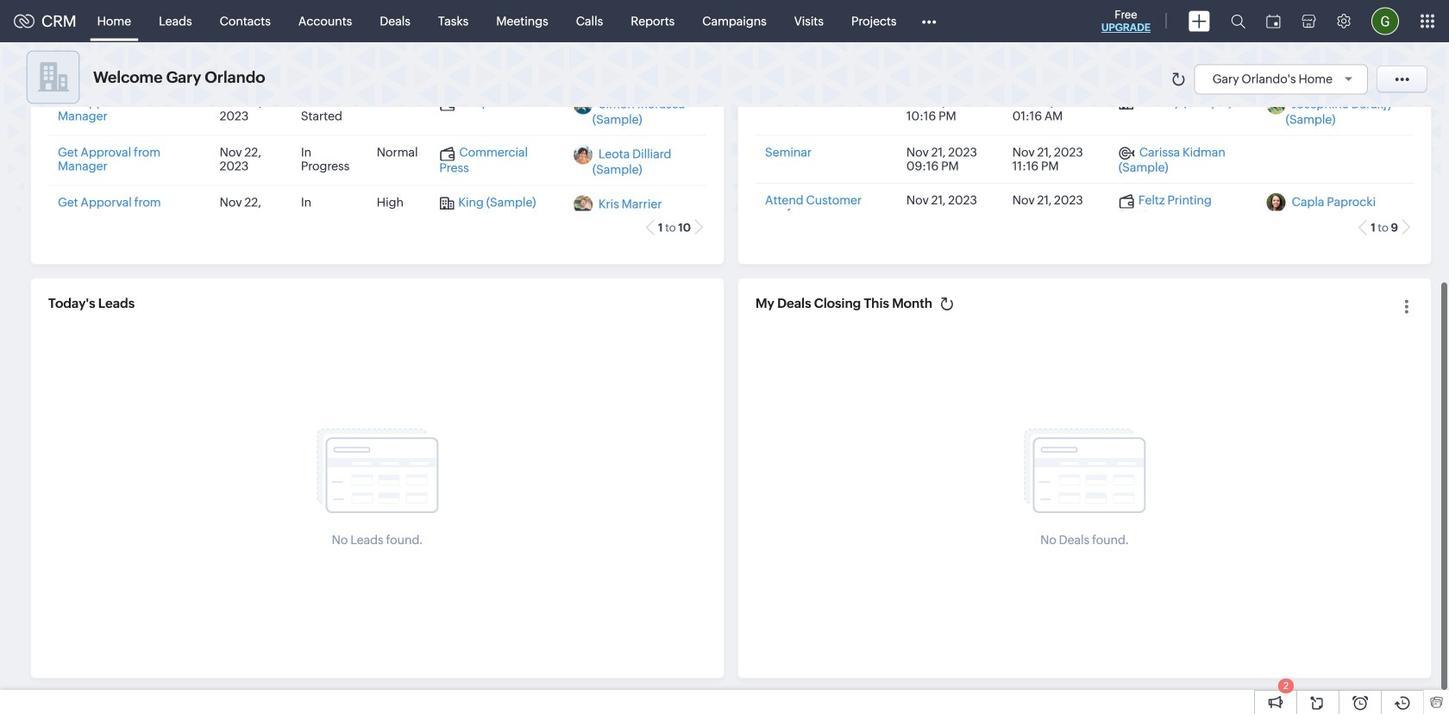 Task type: vqa. For each thing, say whether or not it's contained in the screenshot.
the leftmost Search text box
no



Task type: locate. For each thing, give the bounding box(es) containing it.
search image
[[1231, 14, 1246, 28]]

search element
[[1221, 0, 1256, 42]]

profile image
[[1372, 7, 1399, 35]]

create menu element
[[1178, 0, 1221, 42]]



Task type: describe. For each thing, give the bounding box(es) containing it.
Other Modules field
[[911, 7, 948, 35]]

profile element
[[1361, 0, 1410, 42]]

calendar image
[[1266, 14, 1281, 28]]

logo image
[[14, 14, 35, 28]]

create menu image
[[1189, 11, 1210, 31]]



